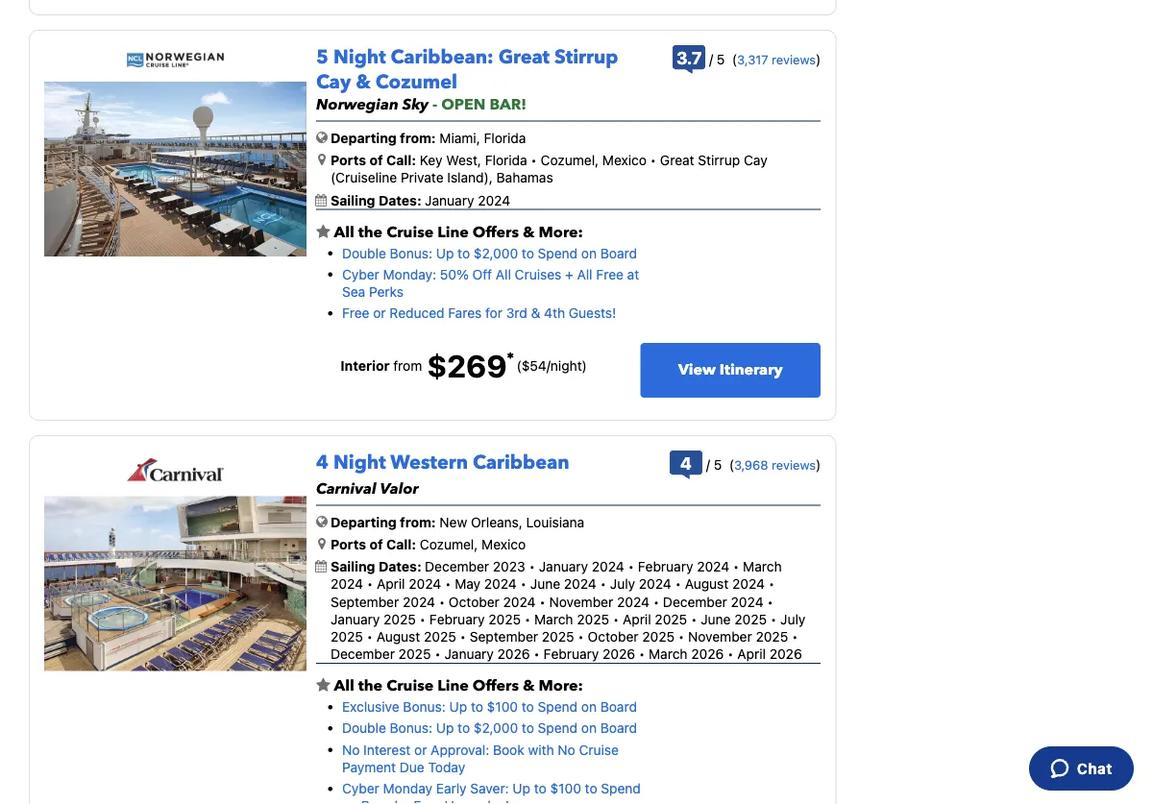 Task type: locate. For each thing, give the bounding box(es) containing it.
cyber monday: 50% off all cruises + all free at sea perks link
[[342, 266, 640, 300]]

sailing dates:
[[331, 192, 425, 208], [331, 559, 425, 575]]

cyber
[[342, 266, 380, 282], [342, 781, 380, 797]]

1 vertical spatial great
[[661, 152, 695, 168]]

1 horizontal spatial great
[[661, 152, 695, 168]]

all the cruise line offers & more:
[[331, 222, 583, 243], [331, 676, 583, 697]]

& left 4th
[[531, 305, 541, 321]]

all up 'guests!'
[[577, 266, 593, 282]]

2 horizontal spatial march
[[743, 559, 782, 575]]

1 horizontal spatial september
[[470, 629, 538, 645]]

2 horizontal spatial february
[[638, 559, 694, 575]]

march 2024
[[331, 559, 782, 593]]

norwegian cruise line image
[[126, 52, 225, 68]]

1 offers from the top
[[473, 222, 519, 243]]

ports
[[331, 152, 366, 168], [331, 537, 366, 553]]

5
[[316, 44, 329, 71], [717, 51, 725, 67], [714, 457, 722, 472]]

ports for 4 night western caribbean
[[331, 537, 366, 553]]

cruise right with
[[579, 742, 619, 758]]

2 vertical spatial april
[[738, 647, 766, 663]]

bahamas
[[497, 170, 554, 186]]

0 horizontal spatial february
[[430, 612, 485, 628]]

1 dates: from the top
[[379, 192, 422, 208]]

4 left the 3,968
[[681, 453, 692, 473]]

1 vertical spatial line
[[438, 676, 469, 697]]

(
[[733, 51, 738, 67], [730, 457, 735, 472]]

2 $2,000 from the top
[[474, 721, 518, 737]]

2 sailing from the top
[[331, 559, 376, 575]]

1 vertical spatial night
[[334, 450, 386, 476]]

0 horizontal spatial march
[[535, 612, 574, 628]]

1 vertical spatial free
[[342, 305, 370, 321]]

call: up private
[[387, 152, 416, 168]]

0 vertical spatial the
[[358, 222, 383, 243]]

2 double from the top
[[342, 721, 386, 737]]

calendar image up star image
[[315, 194, 327, 206]]

double up sea
[[342, 245, 386, 261]]

cozumel, up bahamas
[[541, 152, 599, 168]]

( down view itinerary link at the top
[[730, 457, 735, 472]]

1 vertical spatial the
[[358, 676, 383, 697]]

2 vertical spatial free
[[414, 799, 441, 805]]

from: left new
[[400, 515, 436, 530]]

cruise inside exclusive bonus: up to $100 to spend on board double bonus: up to $2,000 to spend on board no interest or approval: book with no cruise payment due today cyber monday early saver: up to $100 to spend on board + free upgrades!
[[579, 742, 619, 758]]

globe image
[[316, 515, 328, 529]]

free left 'at'
[[597, 266, 624, 282]]

0 horizontal spatial september
[[331, 594, 399, 610]]

march inside • august 2025 • september 2025 • october 2025 • november 2025 • december 2025 • january 2026 • february 2026 • march 2026 • april 2026
[[649, 647, 688, 663]]

departing from: miami, florida
[[331, 130, 526, 146]]

1 vertical spatial all the cruise line offers & more:
[[331, 676, 583, 697]]

0 vertical spatial sailing
[[331, 192, 376, 208]]

1 sailing from the top
[[331, 192, 376, 208]]

reviews right the 3,968
[[772, 458, 816, 472]]

2 dates: from the top
[[379, 559, 422, 575]]

cyber inside exclusive bonus: up to $100 to spend on board double bonus: up to $2,000 to spend on board no interest or approval: book with no cruise payment due today cyber monday early saver: up to $100 to spend on board + free upgrades!
[[342, 781, 380, 797]]

night for valor
[[334, 450, 386, 476]]

line for 4 night western caribbean
[[438, 676, 469, 697]]

2 horizontal spatial december
[[663, 594, 728, 610]]

$2,000 inside "double bonus: up to $2,000 to spend on board cyber monday: 50% off all cruises + all free at sea perks free or reduced fares for 3rd & 4th guests!"
[[474, 245, 518, 261]]

caribbean:
[[391, 44, 494, 71]]

1 horizontal spatial october
[[588, 629, 639, 645]]

or down perks
[[373, 305, 386, 321]]

call: down "valor"
[[387, 537, 416, 553]]

november inside • april 2024 • may 2024 • june 2024 • july 2024 • august 2024 • september 2024 • october 2024 • november 2024 • december 2024 • january 2025 • february 2025 • march 2025 • april 2025 • june 2025
[[550, 594, 614, 610]]

3rd
[[506, 305, 528, 321]]

itinerary
[[720, 360, 783, 381]]

january down island),
[[425, 192, 474, 208]]

-
[[433, 94, 438, 115]]

5 right 3.7
[[717, 51, 725, 67]]

& up cruises
[[523, 222, 535, 243]]

night inside 4 night western caribbean carnival valor
[[334, 450, 386, 476]]

line for 5 night caribbean: great stirrup cay & cozumel
[[438, 222, 469, 243]]

$2,000 up off
[[474, 245, 518, 261]]

from: for 4 night western caribbean
[[400, 515, 436, 530]]

dates: down private
[[379, 192, 422, 208]]

caribbean
[[473, 450, 570, 476]]

)
[[816, 51, 821, 67], [816, 457, 821, 472]]

free down sea
[[342, 305, 370, 321]]

1 vertical spatial cozumel,
[[420, 537, 478, 553]]

the up exclusive
[[358, 676, 383, 697]]

1 line from the top
[[438, 222, 469, 243]]

departing for 4 night western caribbean
[[331, 515, 397, 530]]

offers for 5 night caribbean: great stirrup cay & cozumel
[[473, 222, 519, 243]]

0 horizontal spatial or
[[373, 305, 386, 321]]

no
[[342, 742, 360, 758], [558, 742, 576, 758]]

all the cruise line offers & more: for 5 night caribbean: great stirrup cay & cozumel
[[331, 222, 583, 243]]

sailing
[[331, 192, 376, 208], [331, 559, 376, 575]]

dates: down departing from: new orleans, louisiana
[[379, 559, 422, 575]]

interior
[[341, 358, 390, 374]]

from:
[[400, 130, 436, 146], [400, 515, 436, 530]]

2 line from the top
[[438, 676, 469, 697]]

new
[[440, 515, 468, 530]]

0 horizontal spatial no
[[342, 742, 360, 758]]

january up exclusive bonus: up to $100 to spend on board link
[[445, 647, 494, 663]]

calendar image down map marker image
[[315, 561, 327, 573]]

2 the from the top
[[358, 676, 383, 697]]

mexico
[[603, 152, 647, 168], [482, 537, 526, 553]]

of up (cruiseline
[[370, 152, 383, 168]]

ports right map marker image
[[331, 537, 366, 553]]

february
[[638, 559, 694, 575], [430, 612, 485, 628], [544, 647, 599, 663]]

0 horizontal spatial august
[[377, 629, 420, 645]]

0 vertical spatial night
[[334, 44, 386, 71]]

( inside 3.7 / 5 ( 3,317 reviews )
[[733, 51, 738, 67]]

offers down january 2024
[[473, 222, 519, 243]]

($54 / night)
[[517, 358, 587, 374]]

/ inside 3.7 / 5 ( 3,317 reviews )
[[710, 51, 714, 67]]

/ for 3.7
[[710, 51, 714, 67]]

2 of from the top
[[370, 537, 383, 553]]

2 sailing dates: from the top
[[331, 559, 425, 575]]

& inside "5 night caribbean: great stirrup cay & cozumel norwegian sky - open bar!"
[[356, 69, 371, 96]]

ports of call: for 5 night caribbean: great stirrup cay & cozumel
[[331, 152, 416, 168]]

2 ports from the top
[[331, 537, 366, 553]]

all the cruise line offers & more: up exclusive bonus: up to $100 to spend on board link
[[331, 676, 583, 697]]

more: down • august 2025 • september 2025 • october 2025 • november 2025 • december 2025 • january 2026 • february 2026 • march 2026 • april 2026
[[539, 676, 583, 697]]

2 ports of call: from the top
[[331, 537, 416, 553]]

from
[[394, 358, 422, 374]]

1 2026 from the left
[[498, 647, 530, 663]]

0 vertical spatial departing
[[331, 130, 397, 146]]

) right the 3,968
[[816, 457, 821, 472]]

1 horizontal spatial november
[[689, 629, 753, 645]]

cozumel,
[[541, 152, 599, 168], [420, 537, 478, 553]]

2 vertical spatial /
[[707, 457, 711, 472]]

2 offers from the top
[[473, 676, 519, 697]]

4 up carnival
[[316, 450, 329, 476]]

0 horizontal spatial mexico
[[482, 537, 526, 553]]

off
[[473, 266, 492, 282]]

for
[[486, 305, 503, 321]]

map marker image
[[318, 153, 326, 166]]

0 horizontal spatial december
[[331, 647, 395, 663]]

bonus: up monday:
[[390, 245, 433, 261]]

stirrup
[[555, 44, 619, 71], [698, 152, 741, 168]]

2 cyber from the top
[[342, 781, 380, 797]]

cay
[[316, 69, 351, 96], [744, 152, 768, 168]]

august inside • august 2025 • september 2025 • october 2025 • november 2025 • december 2025 • january 2026 • february 2026 • march 2026 • april 2026
[[377, 629, 420, 645]]

double bonus: up to $2,000 to spend on board link up off
[[342, 245, 638, 261]]

1 vertical spatial double bonus: up to $2,000 to spend on board link
[[342, 721, 638, 737]]

1 vertical spatial bonus:
[[403, 700, 446, 715]]

1 of from the top
[[370, 152, 383, 168]]

or up due
[[415, 742, 427, 758]]

night
[[334, 44, 386, 71], [334, 450, 386, 476]]

1 horizontal spatial free
[[414, 799, 441, 805]]

2 night from the top
[[334, 450, 386, 476]]

calendar image for 5 night caribbean: great stirrup cay & cozumel
[[315, 194, 327, 206]]

5 night caribbean: great stirrup cay & cozumel norwegian sky - open bar!
[[316, 44, 619, 115]]

1 vertical spatial november
[[689, 629, 753, 645]]

october inside • april 2024 • may 2024 • june 2024 • july 2024 • august 2024 • september 2024 • october 2024 • november 2024 • december 2024 • january 2025 • february 2025 • march 2025 • april 2025 • june 2025
[[449, 594, 500, 610]]

/ right asterisk icon
[[547, 358, 551, 374]]

west,
[[446, 152, 482, 168]]

great
[[499, 44, 550, 71], [661, 152, 695, 168]]

1 vertical spatial more:
[[539, 676, 583, 697]]

night)
[[551, 358, 587, 374]]

/ left the 3,968
[[707, 457, 711, 472]]

0 horizontal spatial july
[[610, 577, 636, 593]]

more: up cruises
[[539, 222, 583, 243]]

0 vertical spatial double bonus: up to $2,000 to spend on board link
[[342, 245, 638, 261]]

2 call: from the top
[[387, 537, 416, 553]]

+ down "monday"
[[402, 799, 410, 805]]

stirrup inside "5 night caribbean: great stirrup cay & cozumel norwegian sky - open bar!"
[[555, 44, 619, 71]]

star image
[[316, 679, 331, 694]]

2 vertical spatial march
[[649, 647, 688, 663]]

5 up norwegian
[[316, 44, 329, 71]]

departing down norwegian
[[331, 130, 397, 146]]

1 more: from the top
[[539, 222, 583, 243]]

october down may
[[449, 594, 500, 610]]

1 horizontal spatial august
[[685, 577, 729, 593]]

ports of call: up (cruiseline
[[331, 152, 416, 168]]

the for 5 night caribbean: great stirrup cay & cozumel
[[358, 222, 383, 243]]

0 vertical spatial december
[[425, 559, 490, 575]]

1 night from the top
[[334, 44, 386, 71]]

2 2026 from the left
[[603, 647, 636, 663]]

1 vertical spatial march
[[535, 612, 574, 628]]

book
[[493, 742, 525, 758]]

1 ports of call: from the top
[[331, 152, 416, 168]]

0 vertical spatial offers
[[473, 222, 519, 243]]

1 the from the top
[[358, 222, 383, 243]]

0 vertical spatial +
[[565, 266, 574, 282]]

of right map marker image
[[370, 537, 383, 553]]

perks
[[369, 284, 404, 300]]

2 vertical spatial cruise
[[579, 742, 619, 758]]

reviews inside / 5 ( 3,968 reviews )
[[772, 458, 816, 472]]

2 calendar image from the top
[[315, 561, 327, 573]]

no right with
[[558, 742, 576, 758]]

bonus: for bonus:
[[403, 700, 446, 715]]

the for 4 night western caribbean
[[358, 676, 383, 697]]

no up payment
[[342, 742, 360, 758]]

sailing dates: for 4 night western caribbean
[[331, 559, 425, 575]]

0 vertical spatial double
[[342, 245, 386, 261]]

cruise up monday:
[[387, 222, 434, 243]]

more:
[[539, 222, 583, 243], [539, 676, 583, 697]]

1 all the cruise line offers & more: from the top
[[331, 222, 583, 243]]

cruise for 4 night western caribbean
[[387, 676, 434, 697]]

bonus: right exclusive
[[403, 700, 446, 715]]

0 vertical spatial $100
[[487, 700, 518, 715]]

reviews right 3,317
[[772, 52, 816, 66]]

line up exclusive bonus: up to $100 to spend on board link
[[438, 676, 469, 697]]

0 vertical spatial reviews
[[772, 52, 816, 66]]

1 vertical spatial from:
[[400, 515, 436, 530]]

0 vertical spatial great
[[499, 44, 550, 71]]

all right star icon on the left bottom
[[334, 676, 355, 697]]

cyber down payment
[[342, 781, 380, 797]]

january
[[425, 192, 474, 208], [539, 559, 589, 575], [331, 612, 380, 628], [445, 647, 494, 663]]

double bonus: up to $2,000 to spend on board link down exclusive bonus: up to $100 to spend on board link
[[342, 721, 638, 737]]

0 vertical spatial more:
[[539, 222, 583, 243]]

map marker image
[[318, 537, 326, 551]]

0 vertical spatial april
[[377, 577, 405, 593]]

) right 3,317
[[816, 51, 821, 67]]

offers up exclusive bonus: up to $100 to spend on board link
[[473, 676, 519, 697]]

cyber up sea
[[342, 266, 380, 282]]

1 vertical spatial cruise
[[387, 676, 434, 697]]

october
[[449, 594, 500, 610], [588, 629, 639, 645]]

norwegian sky image
[[44, 82, 307, 257]]

1 horizontal spatial $100
[[551, 781, 582, 797]]

+ inside "double bonus: up to $2,000 to spend on board cyber monday: 50% off all cruises + all free at sea perks free or reduced fares for 3rd & 4th guests!"
[[565, 266, 574, 282]]

spend inside "double bonus: up to $2,000 to spend on board cyber monday: 50% off all cruises + all free at sea perks free or reduced fares for 3rd & 4th guests!"
[[538, 245, 578, 261]]

cay inside "5 night caribbean: great stirrup cay & cozumel norwegian sky - open bar!"
[[316, 69, 351, 96]]

cruise up exclusive
[[387, 676, 434, 697]]

2 reviews from the top
[[772, 458, 816, 472]]

$100 down with
[[551, 781, 582, 797]]

0 vertical spatial of
[[370, 152, 383, 168]]

june
[[531, 577, 561, 593], [701, 612, 731, 628]]

valor
[[380, 479, 419, 500]]

1 call: from the top
[[387, 152, 416, 168]]

interior from $269
[[341, 348, 507, 384]]

2 ) from the top
[[816, 457, 821, 472]]

calendar image
[[315, 194, 327, 206], [315, 561, 327, 573]]

0 vertical spatial october
[[449, 594, 500, 610]]

1 vertical spatial dates:
[[379, 559, 422, 575]]

sailing down (cruiseline
[[331, 192, 376, 208]]

$2,000 down exclusive bonus: up to $100 to spend on board link
[[474, 721, 518, 737]]

2 all the cruise line offers & more: from the top
[[331, 676, 583, 697]]

$2,000
[[474, 245, 518, 261], [474, 721, 518, 737]]

& left the cozumel
[[356, 69, 371, 96]]

1 cyber from the top
[[342, 266, 380, 282]]

1 horizontal spatial march
[[649, 647, 688, 663]]

0 vertical spatial bonus:
[[390, 245, 433, 261]]

bonus: up 'interest' on the bottom left of the page
[[390, 721, 433, 737]]

4 for 4 night western caribbean carnival valor
[[316, 450, 329, 476]]

0 vertical spatial from:
[[400, 130, 436, 146]]

great inside "5 night caribbean: great stirrup cay & cozumel norwegian sky - open bar!"
[[499, 44, 550, 71]]

2026
[[498, 647, 530, 663], [603, 647, 636, 663], [692, 647, 724, 663], [770, 647, 803, 663]]

departing down carnival
[[331, 515, 397, 530]]

calendar image for 4 night western caribbean
[[315, 561, 327, 573]]

1 reviews from the top
[[772, 52, 816, 66]]

0 vertical spatial /
[[710, 51, 714, 67]]

cruise
[[387, 222, 434, 243], [387, 676, 434, 697], [579, 742, 619, 758]]

1 horizontal spatial stirrup
[[698, 152, 741, 168]]

1 ports from the top
[[331, 152, 366, 168]]

or inside "double bonus: up to $2,000 to spend on board cyber monday: 50% off all cruises + all free at sea perks free or reduced fares for 3rd & 4th guests!"
[[373, 305, 386, 321]]

0 vertical spatial march
[[743, 559, 782, 575]]

1 vertical spatial offers
[[473, 676, 519, 697]]

all right off
[[496, 266, 511, 282]]

november
[[550, 594, 614, 610], [689, 629, 753, 645]]

saver:
[[471, 781, 509, 797]]

stirrup inside great stirrup cay (cruiseline private island), bahamas
[[698, 152, 741, 168]]

/ right 3.7
[[710, 51, 714, 67]]

departing for 5 night caribbean: great stirrup cay & cozumel
[[331, 130, 397, 146]]

0 vertical spatial sailing dates:
[[331, 192, 425, 208]]

+ right cruises
[[565, 266, 574, 282]]

all the cruise line offers & more: down january 2024
[[331, 222, 583, 243]]

november inside • august 2025 • september 2025 • october 2025 • november 2025 • december 2025 • january 2026 • february 2026 • march 2026 • april 2026
[[689, 629, 753, 645]]

february inside • august 2025 • september 2025 • october 2025 • november 2025 • december 2025 • january 2026 • february 2026 • march 2026 • april 2026
[[544, 647, 599, 663]]

sailing down carnival
[[331, 559, 376, 575]]

2 departing from the top
[[331, 515, 397, 530]]

ports of call: right map marker image
[[331, 537, 416, 553]]

1 vertical spatial stirrup
[[698, 152, 741, 168]]

departing
[[331, 130, 397, 146], [331, 515, 397, 530]]

july inside july 2025
[[781, 612, 806, 628]]

free
[[597, 266, 624, 282], [342, 305, 370, 321], [414, 799, 441, 805]]

spend
[[538, 245, 578, 261], [538, 700, 578, 715], [538, 721, 578, 737], [601, 781, 641, 797]]

$100 up book
[[487, 700, 518, 715]]

open
[[442, 94, 486, 115]]

bonus: inside "double bonus: up to $2,000 to spend on board cyber monday: 50% off all cruises + all free at sea perks free or reduced fares for 3rd & 4th guests!"
[[390, 245, 433, 261]]

night up norwegian
[[334, 44, 386, 71]]

upgrades!
[[445, 799, 510, 805]]

1 departing from the top
[[331, 130, 397, 146]]

1 vertical spatial july
[[781, 612, 806, 628]]

1 vertical spatial departing
[[331, 515, 397, 530]]

globe image
[[316, 130, 328, 144]]

april
[[377, 577, 405, 593], [623, 612, 652, 628], [738, 647, 766, 663]]

sailing dates: down (cruiseline
[[331, 192, 425, 208]]

0 horizontal spatial free
[[342, 305, 370, 321]]

/
[[710, 51, 714, 67], [547, 358, 551, 374], [707, 457, 711, 472]]

the
[[358, 222, 383, 243], [358, 676, 383, 697]]

+
[[565, 266, 574, 282], [402, 799, 410, 805]]

line down january 2024
[[438, 222, 469, 243]]

& inside "double bonus: up to $2,000 to spend on board cyber monday: 50% off all cruises + all free at sea perks free or reduced fares for 3rd & 4th guests!"
[[531, 305, 541, 321]]

1 vertical spatial april
[[623, 612, 652, 628]]

0 horizontal spatial cay
[[316, 69, 351, 96]]

1 double from the top
[[342, 245, 386, 261]]

0 horizontal spatial 4
[[316, 450, 329, 476]]

line
[[438, 222, 469, 243], [438, 676, 469, 697]]

the right star image
[[358, 222, 383, 243]]

1 vertical spatial mexico
[[482, 537, 526, 553]]

1 vertical spatial $2,000
[[474, 721, 518, 737]]

3,968
[[735, 458, 769, 472]]

2 more: from the top
[[539, 676, 583, 697]]

1 calendar image from the top
[[315, 194, 327, 206]]

1 vertical spatial call:
[[387, 537, 416, 553]]

0 vertical spatial august
[[685, 577, 729, 593]]

cyber inside "double bonus: up to $2,000 to spend on board cyber monday: 50% off all cruises + all free at sea perks free or reduced fares for 3rd & 4th guests!"
[[342, 266, 380, 282]]

( right 3.7
[[733, 51, 738, 67]]

1 vertical spatial september
[[470, 629, 538, 645]]

4 inside 4 night western caribbean carnival valor
[[316, 450, 329, 476]]

double down exclusive
[[342, 721, 386, 737]]

from: up key
[[400, 130, 436, 146]]

board
[[601, 245, 638, 261], [601, 700, 637, 715], [601, 721, 638, 737], [361, 799, 398, 805]]

ports up (cruiseline
[[331, 152, 366, 168]]

2 horizontal spatial april
[[738, 647, 766, 663]]

1 horizontal spatial april
[[623, 612, 652, 628]]

1 vertical spatial december
[[663, 594, 728, 610]]

2 from: from the top
[[400, 515, 436, 530]]

2025
[[384, 612, 416, 628], [489, 612, 521, 628], [577, 612, 610, 628], [655, 612, 688, 628], [735, 612, 767, 628], [331, 629, 363, 645], [424, 629, 457, 645], [542, 629, 575, 645], [643, 629, 675, 645], [756, 629, 789, 645], [399, 647, 431, 663]]

1 vertical spatial cyber
[[342, 781, 380, 797]]

1 vertical spatial )
[[816, 457, 821, 472]]

0 vertical spatial dates:
[[379, 192, 422, 208]]

$269
[[427, 348, 507, 384]]

50%
[[440, 266, 469, 282]]

ports of call:
[[331, 152, 416, 168], [331, 537, 416, 553]]

1 vertical spatial (
[[730, 457, 735, 472]]

0 vertical spatial ports
[[331, 152, 366, 168]]

0 vertical spatial or
[[373, 305, 386, 321]]

view itinerary
[[679, 360, 783, 381]]

night inside "5 night caribbean: great stirrup cay & cozumel norwegian sky - open bar!"
[[334, 44, 386, 71]]

1 from: from the top
[[400, 130, 436, 146]]

1 double bonus: up to $2,000 to spend on board link from the top
[[342, 245, 638, 261]]

of
[[370, 152, 383, 168], [370, 537, 383, 553]]

1 vertical spatial cay
[[744, 152, 768, 168]]

• august 2025 • september 2025 • october 2025 • november 2025 • december 2025 • january 2026 • february 2026 • march 2026 • april 2026
[[331, 629, 803, 663]]

cozumel, down new
[[420, 537, 478, 553]]

florida up bahamas
[[485, 152, 528, 168]]

call:
[[387, 152, 416, 168], [387, 537, 416, 553]]

july inside • april 2024 • may 2024 • june 2024 • july 2024 • august 2024 • september 2024 • october 2024 • november 2024 • december 2024 • january 2025 • february 2025 • march 2025 • april 2025 • june 2025
[[610, 577, 636, 593]]

reviews
[[772, 52, 816, 66], [772, 458, 816, 472]]

1 ) from the top
[[816, 51, 821, 67]]

0 horizontal spatial november
[[550, 594, 614, 610]]

january up exclusive
[[331, 612, 380, 628]]

up inside "double bonus: up to $2,000 to spend on board cyber monday: 50% off all cruises + all free at sea perks free or reduced fares for 3rd & 4th guests!"
[[436, 245, 454, 261]]

1 horizontal spatial june
[[701, 612, 731, 628]]

1 vertical spatial ports
[[331, 537, 366, 553]]

1 vertical spatial february
[[430, 612, 485, 628]]

night up carnival
[[334, 450, 386, 476]]

1 vertical spatial sailing dates:
[[331, 559, 425, 575]]

cruise for 5 night caribbean: great stirrup cay & cozumel
[[387, 222, 434, 243]]

1 $2,000 from the top
[[474, 245, 518, 261]]

island),
[[448, 170, 493, 186]]

sailing dates: down "valor"
[[331, 559, 425, 575]]

free down "monday"
[[414, 799, 441, 805]]

cozumel
[[376, 69, 458, 96]]

carnival cruise line image
[[126, 458, 225, 483]]

0 vertical spatial free
[[597, 266, 624, 282]]

october down • april 2024 • may 2024 • june 2024 • july 2024 • august 2024 • september 2024 • october 2024 • november 2024 • december 2024 • january 2025 • february 2025 • march 2025 • april 2025 • june 2025
[[588, 629, 639, 645]]

interest
[[364, 742, 411, 758]]

or
[[373, 305, 386, 321], [415, 742, 427, 758]]

1 sailing dates: from the top
[[331, 192, 425, 208]]

0 horizontal spatial +
[[402, 799, 410, 805]]

0 vertical spatial line
[[438, 222, 469, 243]]

call: for 5 night caribbean: great stirrup cay & cozumel
[[387, 152, 416, 168]]

double inside exclusive bonus: up to $100 to spend on board double bonus: up to $2,000 to spend on board no interest or approval: book with no cruise payment due today cyber monday early saver: up to $100 to spend on board + free upgrades!
[[342, 721, 386, 737]]

florida down the bar!
[[484, 130, 526, 146]]



Task type: describe. For each thing, give the bounding box(es) containing it.
1 vertical spatial $100
[[551, 781, 582, 797]]

star image
[[316, 224, 331, 239]]

january inside • april 2024 • may 2024 • june 2024 • july 2024 • august 2024 • september 2024 • october 2024 • november 2024 • december 2024 • january 2025 • february 2025 • march 2025 • april 2025 • june 2025
[[331, 612, 380, 628]]

exclusive bonus: up to $100 to spend on board double bonus: up to $2,000 to spend on board no interest or approval: book with no cruise payment due today cyber monday early saver: up to $100 to spend on board + free upgrades!
[[342, 700, 641, 805]]

september inside • april 2024 • may 2024 • june 2024 • july 2024 • august 2024 • september 2024 • october 2024 • november 2024 • december 2024 • january 2025 • february 2025 • march 2025 • april 2025 • june 2025
[[331, 594, 399, 610]]

5 inside "5 night caribbean: great stirrup cay & cozumel norwegian sky - open bar!"
[[316, 44, 329, 71]]

january up • april 2024 • may 2024 • june 2024 • july 2024 • august 2024 • september 2024 • october 2024 • november 2024 • december 2024 • january 2025 • february 2025 • march 2025 • april 2025 • june 2025
[[539, 559, 589, 575]]

sailing for 5 night caribbean: great stirrup cay & cozumel
[[331, 192, 376, 208]]

early
[[436, 781, 467, 797]]

2024 inside march 2024
[[331, 577, 363, 593]]

september inside • august 2025 • september 2025 • october 2025 • november 2025 • december 2025 • january 2026 • february 2026 • march 2026 • april 2026
[[470, 629, 538, 645]]

from: for 5 night caribbean: great stirrup cay & cozumel
[[400, 130, 436, 146]]

2025 inside july 2025
[[331, 629, 363, 645]]

3,968 reviews link
[[735, 458, 816, 472]]

western
[[391, 450, 468, 476]]

reviews inside 3.7 / 5 ( 3,317 reviews )
[[772, 52, 816, 66]]

december inside • april 2024 • may 2024 • june 2024 • july 2024 • august 2024 • september 2024 • october 2024 • november 2024 • december 2024 • january 2025 • february 2025 • march 2025 • april 2025 • june 2025
[[663, 594, 728, 610]]

great inside great stirrup cay (cruiseline private island), bahamas
[[661, 152, 695, 168]]

dates: for 5 night caribbean: great stirrup cay & cozumel
[[379, 192, 422, 208]]

1 no from the left
[[342, 742, 360, 758]]

orleans,
[[471, 515, 523, 530]]

reduced
[[390, 305, 445, 321]]

departing from: new orleans, louisiana
[[331, 515, 585, 530]]

july 2025
[[331, 612, 806, 645]]

miami,
[[440, 130, 481, 146]]

payment
[[342, 760, 396, 776]]

3,317
[[738, 52, 769, 66]]

key
[[420, 152, 443, 168]]

october inside • august 2025 • september 2025 • october 2025 • november 2025 • december 2025 • january 2026 • february 2026 • march 2026 • april 2026
[[588, 629, 639, 645]]

of for 4 night western caribbean
[[370, 537, 383, 553]]

louisiana
[[527, 515, 585, 530]]

january 2024
[[425, 192, 511, 208]]

cozumel, mexico
[[420, 537, 526, 553]]

dates: for 4 night western caribbean
[[379, 559, 422, 575]]

0 horizontal spatial april
[[377, 577, 405, 593]]

on inside "double bonus: up to $2,000 to spend on board cyber monday: 50% off all cruises + all free at sea perks free or reduced fares for 3rd & 4th guests!"
[[582, 245, 597, 261]]

monday
[[383, 781, 433, 797]]

4 night western caribbean carnival valor
[[316, 450, 570, 500]]

0 vertical spatial mexico
[[603, 152, 647, 168]]

double bonus: up to $2,000 to spend on board cyber monday: 50% off all cruises + all free at sea perks free or reduced fares for 3rd & 4th guests!
[[342, 245, 640, 321]]

cruises
[[515, 266, 562, 282]]

$2,000 inside exclusive bonus: up to $100 to spend on board double bonus: up to $2,000 to spend on board no interest or approval: book with no cruise payment due today cyber monday early saver: up to $100 to spend on board + free upgrades!
[[474, 721, 518, 737]]

bar!
[[490, 94, 527, 115]]

fares
[[448, 305, 482, 321]]

3.7 / 5 ( 3,317 reviews )
[[677, 47, 821, 68]]

ports of call: for 4 night western caribbean
[[331, 537, 416, 553]]

) inside 3.7 / 5 ( 3,317 reviews )
[[816, 51, 821, 67]]

5 left the 3,968
[[714, 457, 722, 472]]

0 horizontal spatial june
[[531, 577, 561, 593]]

offers for 4 night western caribbean
[[473, 676, 519, 697]]

1 horizontal spatial december
[[425, 559, 490, 575]]

exclusive
[[342, 700, 400, 715]]

free inside exclusive bonus: up to $100 to spend on board double bonus: up to $2,000 to spend on board no interest or approval: book with no cruise payment due today cyber monday early saver: up to $100 to spend on board + free upgrades!
[[414, 799, 441, 805]]

cay inside great stirrup cay (cruiseline private island), bahamas
[[744, 152, 768, 168]]

/ 5 ( 3,968 reviews )
[[707, 457, 821, 472]]

0 horizontal spatial $100
[[487, 700, 518, 715]]

free or reduced fares for 3rd & 4th guests! link
[[342, 305, 617, 321]]

/ for ($54
[[547, 358, 551, 374]]

bonus: for monday:
[[390, 245, 433, 261]]

may
[[455, 577, 481, 593]]

all the cruise line offers & more: for 4 night western caribbean
[[331, 676, 583, 697]]

guests!
[[569, 305, 617, 321]]

• april 2024 • may 2024 • june 2024 • july 2024 • august 2024 • september 2024 • october 2024 • november 2024 • december 2024 • january 2025 • february 2025 • march 2025 • april 2025 • june 2025
[[331, 577, 775, 628]]

more: for 4 night western caribbean
[[539, 676, 583, 697]]

1 vertical spatial florida
[[485, 152, 528, 168]]

view
[[679, 360, 716, 381]]

3.7
[[677, 47, 702, 68]]

1 vertical spatial june
[[701, 612, 731, 628]]

of for 5 night caribbean: great stirrup cay & cozumel
[[370, 152, 383, 168]]

4 2026 from the left
[[770, 647, 803, 663]]

2023
[[493, 559, 526, 575]]

approval:
[[431, 742, 490, 758]]

+ inside exclusive bonus: up to $100 to spend on board double bonus: up to $2,000 to spend on board no interest or approval: book with no cruise payment due today cyber monday early saver: up to $100 to spend on board + free upgrades!
[[402, 799, 410, 805]]

exclusive bonus: up to $100 to spend on board link
[[342, 700, 637, 715]]

2 no from the left
[[558, 742, 576, 758]]

private
[[401, 170, 444, 186]]

asterisk image
[[507, 351, 514, 359]]

double inside "double bonus: up to $2,000 to spend on board cyber monday: 50% off all cruises + all free at sea perks free or reduced fares for 3rd & 4th guests!"
[[342, 245, 386, 261]]

2 vertical spatial bonus:
[[390, 721, 433, 737]]

february inside • april 2024 • may 2024 • june 2024 • july 2024 • august 2024 • september 2024 • october 2024 • november 2024 • december 2024 • january 2025 • february 2025 • march 2025 • april 2025 • june 2025
[[430, 612, 485, 628]]

ports for 5 night caribbean: great stirrup cay & cozumel
[[331, 152, 366, 168]]

at
[[628, 266, 640, 282]]

night for cay
[[334, 44, 386, 71]]

carnival
[[316, 479, 377, 500]]

& up exclusive bonus: up to $100 to spend on board link
[[523, 676, 535, 697]]

0 horizontal spatial cozumel,
[[420, 537, 478, 553]]

today
[[428, 760, 466, 776]]

april inside • august 2025 • september 2025 • october 2025 • november 2025 • december 2025 • january 2026 • february 2026 • march 2026 • april 2026
[[738, 647, 766, 663]]

december inside • august 2025 • september 2025 • october 2025 • november 2025 • december 2025 • january 2026 • february 2026 • march 2026 • april 2026
[[331, 647, 395, 663]]

or inside exclusive bonus: up to $100 to spend on board double bonus: up to $2,000 to spend on board no interest or approval: book with no cruise payment due today cyber monday early saver: up to $100 to spend on board + free upgrades!
[[415, 742, 427, 758]]

4th
[[544, 305, 565, 321]]

december 2023 • january 2024 • february 2024
[[425, 559, 730, 575]]

4 for 4
[[681, 453, 692, 473]]

norwegian
[[316, 94, 399, 115]]

sailing dates: for 5 night caribbean: great stirrup cay & cozumel
[[331, 192, 425, 208]]

board inside "double bonus: up to $2,000 to spend on board cyber monday: 50% off all cruises + all free at sea perks free or reduced fares for 3rd & 4th guests!"
[[601, 245, 638, 261]]

with
[[528, 742, 554, 758]]

carnival valor image
[[44, 496, 307, 671]]

no interest or approval: book with no cruise payment due today link
[[342, 742, 619, 776]]

0 vertical spatial florida
[[484, 130, 526, 146]]

3 2026 from the left
[[692, 647, 724, 663]]

1 horizontal spatial cozumel,
[[541, 152, 599, 168]]

monday:
[[383, 266, 437, 282]]

key west, florida • cozumel, mexico
[[420, 152, 647, 168]]

sailing for 4 night western caribbean
[[331, 559, 376, 575]]

call: for 4 night western caribbean
[[387, 537, 416, 553]]

3,317 reviews link
[[738, 52, 816, 66]]

cyber monday early saver: up to $100 to spend on board + free upgrades! link
[[342, 781, 641, 805]]

march inside march 2024
[[743, 559, 782, 575]]

($54
[[517, 358, 547, 374]]

january inside • august 2025 • september 2025 • october 2025 • november 2025 • december 2025 • january 2026 • february 2026 • march 2026 • april 2026
[[445, 647, 494, 663]]

more: for 5 night caribbean: great stirrup cay & cozumel
[[539, 222, 583, 243]]

sea
[[342, 284, 366, 300]]

all right star image
[[334, 222, 355, 243]]

march inside • april 2024 • may 2024 • june 2024 • july 2024 • august 2024 • september 2024 • october 2024 • november 2024 • december 2024 • january 2025 • february 2025 • march 2025 • april 2025 • june 2025
[[535, 612, 574, 628]]

2 double bonus: up to $2,000 to spend on board link from the top
[[342, 721, 638, 737]]

great stirrup cay (cruiseline private island), bahamas
[[331, 152, 768, 186]]

due
[[400, 760, 425, 776]]

august inside • april 2024 • may 2024 • june 2024 • july 2024 • august 2024 • september 2024 • october 2024 • november 2024 • december 2024 • january 2025 • february 2025 • march 2025 • april 2025 • june 2025
[[685, 577, 729, 593]]

sky
[[403, 94, 429, 115]]

5 inside 3.7 / 5 ( 3,317 reviews )
[[717, 51, 725, 67]]

(cruiseline
[[331, 170, 397, 186]]

view itinerary link
[[641, 343, 821, 398]]



Task type: vqa. For each thing, say whether or not it's contained in the screenshot.
March in the • april 2024 • may 2024 • june 2024 • july 2024 • august 2024 • september 2024 • october 2024 • november 2024 • december 2024 • january 2025 • february 2025 • march 2025 • april 2025 • june 2025
yes



